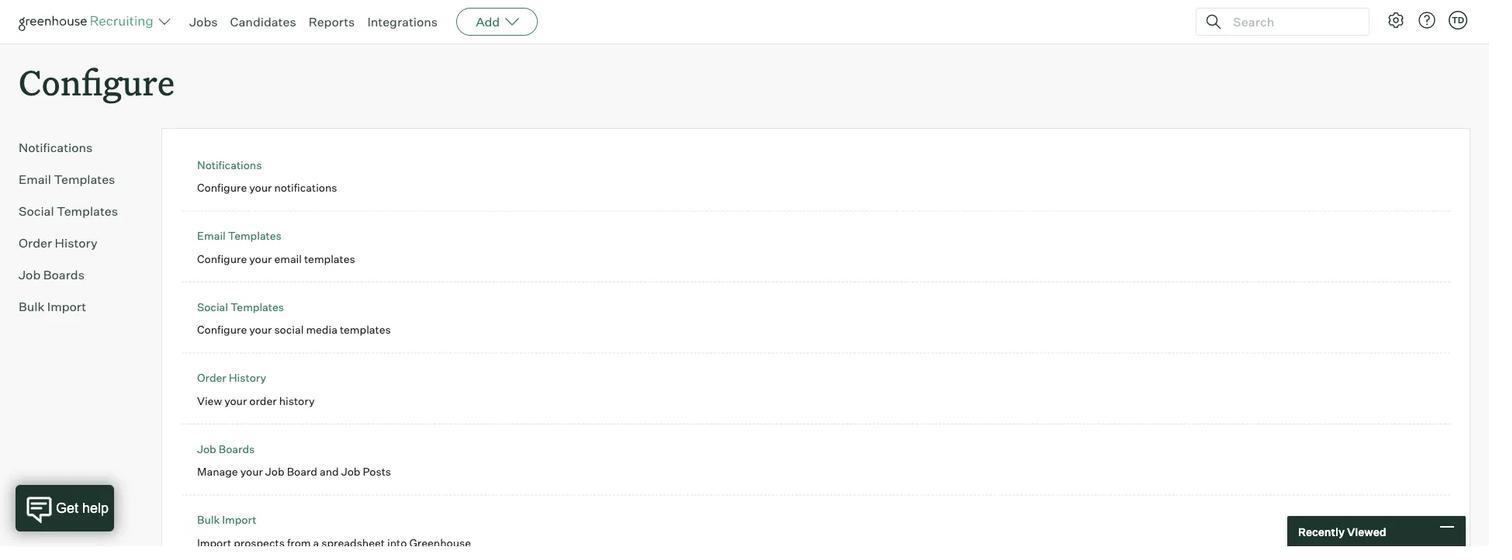 Task type: describe. For each thing, give the bounding box(es) containing it.
1 horizontal spatial email
[[197, 229, 226, 243]]

board
[[287, 465, 317, 479]]

configure your social media templates
[[197, 323, 391, 337]]

0 horizontal spatial boards
[[43, 267, 85, 283]]

reports
[[309, 14, 355, 29]]

view
[[197, 394, 222, 408]]

1 vertical spatial bulk import
[[197, 513, 256, 527]]

viewed
[[1347, 525, 1387, 539]]

1 vertical spatial job boards link
[[197, 442, 255, 456]]

1 vertical spatial templates
[[340, 323, 391, 337]]

1 horizontal spatial job boards
[[197, 442, 255, 456]]

your for job
[[240, 465, 263, 479]]

configure your notifications
[[197, 181, 337, 195]]

1 horizontal spatial social templates
[[197, 300, 284, 314]]

add
[[476, 14, 500, 29]]

candidates
[[230, 14, 296, 29]]

recently
[[1299, 525, 1345, 539]]

0 vertical spatial job boards link
[[19, 266, 137, 284]]

1 vertical spatial boards
[[219, 442, 255, 456]]

1 vertical spatial order history
[[197, 371, 266, 385]]

0 horizontal spatial bulk
[[19, 299, 45, 315]]

reports link
[[309, 14, 355, 29]]

order history inside order history link
[[19, 235, 98, 251]]

1 vertical spatial import
[[222, 513, 256, 527]]

greenhouse recruiting image
[[19, 12, 158, 31]]

1 horizontal spatial bulk
[[197, 513, 220, 527]]

0 horizontal spatial order history link
[[19, 234, 137, 252]]

email
[[274, 252, 302, 266]]

integrations
[[367, 14, 438, 29]]

1 vertical spatial social
[[197, 300, 228, 314]]

social
[[274, 323, 304, 337]]

0 vertical spatial import
[[47, 299, 86, 315]]

td button
[[1449, 11, 1468, 29]]

configure your email templates
[[197, 252, 355, 266]]

your for order
[[224, 394, 247, 408]]

0 horizontal spatial email
[[19, 172, 51, 187]]

history inside order history link
[[55, 235, 98, 251]]

td
[[1452, 15, 1465, 25]]

td button
[[1446, 8, 1471, 33]]

1 vertical spatial history
[[229, 371, 266, 385]]



Task type: locate. For each thing, give the bounding box(es) containing it.
history
[[55, 235, 98, 251], [229, 371, 266, 385]]

job
[[19, 267, 41, 283], [197, 442, 216, 456], [265, 465, 285, 479], [341, 465, 361, 479]]

configure
[[19, 59, 175, 105], [197, 181, 247, 195], [197, 252, 247, 266], [197, 323, 247, 337]]

bulk import link
[[19, 297, 137, 316], [197, 513, 256, 527]]

0 vertical spatial social
[[19, 204, 54, 219]]

your right view
[[224, 394, 247, 408]]

1 vertical spatial bulk import link
[[197, 513, 256, 527]]

notifications
[[19, 140, 93, 155], [197, 158, 262, 172]]

your
[[249, 181, 272, 195], [249, 252, 272, 266], [249, 323, 272, 337], [224, 394, 247, 408], [240, 465, 263, 479]]

0 horizontal spatial notifications
[[19, 140, 93, 155]]

bulk
[[19, 299, 45, 315], [197, 513, 220, 527]]

0 vertical spatial email templates
[[19, 172, 115, 187]]

1 horizontal spatial notifications link
[[197, 158, 262, 172]]

social templates
[[19, 204, 118, 219], [197, 300, 284, 314]]

recently viewed
[[1299, 525, 1387, 539]]

configure for social templates
[[197, 323, 247, 337]]

configure for email templates
[[197, 252, 247, 266]]

1 vertical spatial social templates link
[[197, 300, 284, 314]]

email templates
[[19, 172, 115, 187], [197, 229, 282, 243]]

1 horizontal spatial order history
[[197, 371, 266, 385]]

0 horizontal spatial email templates link
[[19, 170, 137, 189]]

your for social
[[249, 323, 272, 337]]

order history
[[19, 235, 98, 251], [197, 371, 266, 385]]

0 horizontal spatial bulk import
[[19, 299, 86, 315]]

templates right email
[[304, 252, 355, 266]]

0 vertical spatial notifications
[[19, 140, 93, 155]]

media
[[306, 323, 338, 337]]

your for email
[[249, 252, 272, 266]]

bulk import
[[19, 299, 86, 315], [197, 513, 256, 527]]

0 vertical spatial history
[[55, 235, 98, 251]]

0 vertical spatial email templates link
[[19, 170, 137, 189]]

add button
[[457, 8, 538, 36]]

0 vertical spatial email
[[19, 172, 51, 187]]

1 vertical spatial email templates
[[197, 229, 282, 243]]

1 horizontal spatial job boards link
[[197, 442, 255, 456]]

1 horizontal spatial boards
[[219, 442, 255, 456]]

jobs
[[189, 14, 218, 29]]

1 horizontal spatial email templates
[[197, 229, 282, 243]]

1 horizontal spatial bulk import link
[[197, 513, 256, 527]]

1 vertical spatial notifications link
[[197, 158, 262, 172]]

0 horizontal spatial import
[[47, 299, 86, 315]]

1 horizontal spatial social templates link
[[197, 300, 284, 314]]

integrations link
[[367, 14, 438, 29]]

1 vertical spatial bulk
[[197, 513, 220, 527]]

notifications link
[[19, 138, 137, 157], [197, 158, 262, 172]]

view your order history
[[197, 394, 315, 408]]

order
[[249, 394, 277, 408]]

your right manage
[[240, 465, 263, 479]]

configure image
[[1387, 11, 1406, 29]]

Search text field
[[1230, 10, 1355, 33]]

1 vertical spatial email templates link
[[197, 229, 282, 243]]

templates right media
[[340, 323, 391, 337]]

templates
[[304, 252, 355, 266], [340, 323, 391, 337]]

social inside 'social templates' "link"
[[19, 204, 54, 219]]

jobs link
[[189, 14, 218, 29]]

boards
[[43, 267, 85, 283], [219, 442, 255, 456]]

1 vertical spatial order history link
[[197, 371, 266, 385]]

0 horizontal spatial notifications link
[[19, 138, 137, 157]]

1 vertical spatial email
[[197, 229, 226, 243]]

your for notifications
[[249, 181, 272, 195]]

job boards link
[[19, 266, 137, 284], [197, 442, 255, 456]]

0 horizontal spatial bulk import link
[[19, 297, 137, 316]]

0 vertical spatial order
[[19, 235, 52, 251]]

0 horizontal spatial order history
[[19, 235, 98, 251]]

0 vertical spatial social templates
[[19, 204, 118, 219]]

1 vertical spatial notifications
[[197, 158, 262, 172]]

0 vertical spatial boards
[[43, 267, 85, 283]]

1 vertical spatial social templates
[[197, 300, 284, 314]]

your left notifications
[[249, 181, 272, 195]]

0 vertical spatial order history
[[19, 235, 98, 251]]

1 horizontal spatial social
[[197, 300, 228, 314]]

0 horizontal spatial social
[[19, 204, 54, 219]]

manage your job board and job posts
[[197, 465, 391, 479]]

configure for notifications
[[197, 181, 247, 195]]

0 vertical spatial bulk import
[[19, 299, 86, 315]]

templates
[[54, 172, 115, 187], [57, 204, 118, 219], [228, 229, 282, 243], [230, 300, 284, 314]]

notifications
[[274, 181, 337, 195]]

1 horizontal spatial notifications
[[197, 158, 262, 172]]

0 horizontal spatial job boards link
[[19, 266, 137, 284]]

1 vertical spatial job boards
[[197, 442, 255, 456]]

0 vertical spatial job boards
[[19, 267, 85, 283]]

1 horizontal spatial order history link
[[197, 371, 266, 385]]

0 horizontal spatial history
[[55, 235, 98, 251]]

email
[[19, 172, 51, 187], [197, 229, 226, 243]]

0 horizontal spatial order
[[19, 235, 52, 251]]

social
[[19, 204, 54, 219], [197, 300, 228, 314]]

0 horizontal spatial social templates link
[[19, 202, 137, 221]]

0 vertical spatial bulk import link
[[19, 297, 137, 316]]

social templates inside "link"
[[19, 204, 118, 219]]

1 horizontal spatial email templates link
[[197, 229, 282, 243]]

0 vertical spatial notifications link
[[19, 138, 137, 157]]

1 horizontal spatial bulk import
[[197, 513, 256, 527]]

and
[[320, 465, 339, 479]]

job boards
[[19, 267, 85, 283], [197, 442, 255, 456]]

0 horizontal spatial job boards
[[19, 267, 85, 283]]

import
[[47, 299, 86, 315], [222, 513, 256, 527]]

history
[[279, 394, 315, 408]]

0 vertical spatial templates
[[304, 252, 355, 266]]

order history link
[[19, 234, 137, 252], [197, 371, 266, 385]]

0 horizontal spatial email templates
[[19, 172, 115, 187]]

0 vertical spatial social templates link
[[19, 202, 137, 221]]

candidates link
[[230, 14, 296, 29]]

your left email
[[249, 252, 272, 266]]

manage
[[197, 465, 238, 479]]

1 horizontal spatial history
[[229, 371, 266, 385]]

0 horizontal spatial social templates
[[19, 204, 118, 219]]

0 vertical spatial bulk
[[19, 299, 45, 315]]

0 vertical spatial order history link
[[19, 234, 137, 252]]

email templates link
[[19, 170, 137, 189], [197, 229, 282, 243]]

1 vertical spatial order
[[197, 371, 226, 385]]

1 horizontal spatial order
[[197, 371, 226, 385]]

order
[[19, 235, 52, 251], [197, 371, 226, 385]]

social templates link
[[19, 202, 137, 221], [197, 300, 284, 314]]

your left the social
[[249, 323, 272, 337]]

posts
[[363, 465, 391, 479]]

1 horizontal spatial import
[[222, 513, 256, 527]]



Task type: vqa. For each thing, say whether or not it's contained in the screenshot.


